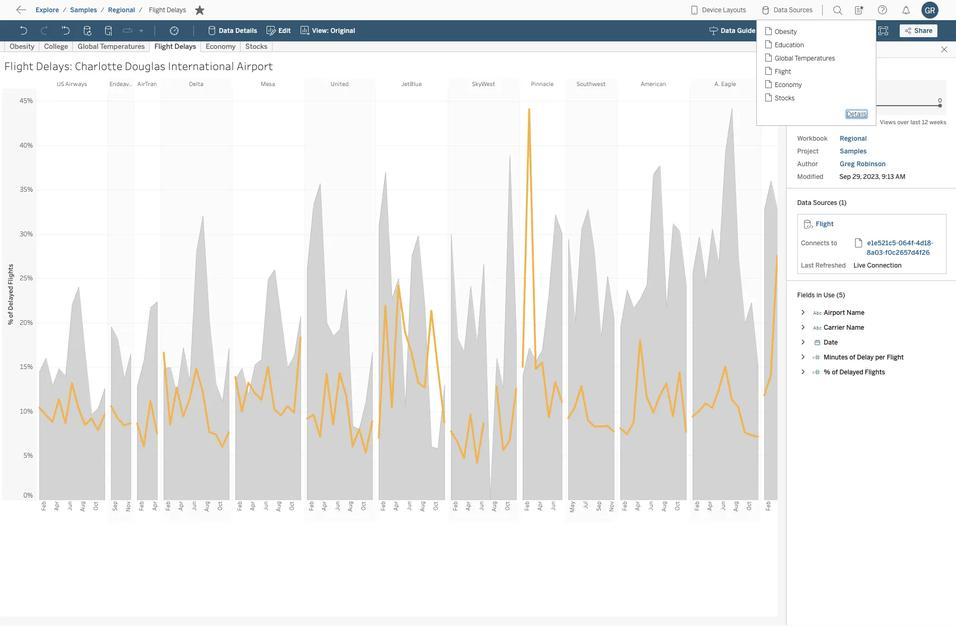 Task type: locate. For each thing, give the bounding box(es) containing it.
explore
[[36, 6, 59, 14]]

5 file icon image from the top
[[765, 80, 774, 89]]

1 file icon image from the top
[[765, 27, 774, 36]]

1 horizontal spatial /
[[101, 6, 104, 14]]

/
[[63, 6, 66, 14], [101, 6, 104, 14], [139, 6, 143, 14]]

6 file icon image from the top
[[765, 93, 774, 102]]

flight
[[149, 6, 165, 14], [775, 68, 792, 76]]

file icon image
[[765, 27, 774, 36], [765, 40, 774, 49], [765, 53, 774, 62], [765, 67, 774, 76], [765, 80, 774, 89], [765, 93, 774, 102]]

2 horizontal spatial /
[[139, 6, 143, 14]]

file icon image for obesity
[[765, 27, 774, 36]]

0 horizontal spatial flight
[[149, 6, 165, 14]]

file icon image for flight
[[765, 67, 774, 76]]

0 vertical spatial flight
[[149, 6, 165, 14]]

skip
[[28, 8, 46, 18]]

flight down "global"
[[775, 68, 792, 76]]

2 file icon image from the top
[[765, 40, 774, 49]]

regional link
[[108, 6, 136, 14]]

1 horizontal spatial flight
[[775, 68, 792, 76]]

4 file icon image from the top
[[765, 67, 774, 76]]

regional
[[108, 6, 135, 14]]

1 vertical spatial flight
[[775, 68, 792, 76]]

/ right to
[[63, 6, 66, 14]]

file icon image for economy
[[765, 80, 774, 89]]

education
[[775, 42, 804, 49]]

details link
[[847, 110, 868, 119]]

global temperatures
[[775, 55, 836, 62]]

3 file icon image from the top
[[765, 53, 774, 62]]

explore link
[[35, 6, 60, 14]]

/ right regional
[[139, 6, 143, 14]]

/ right samples "link"
[[101, 6, 104, 14]]

file icon image for education
[[765, 40, 774, 49]]

0 horizontal spatial /
[[63, 6, 66, 14]]

flight for flight delays
[[149, 6, 165, 14]]

flight left delays
[[149, 6, 165, 14]]

1 / from the left
[[63, 6, 66, 14]]



Task type: vqa. For each thing, say whether or not it's contained in the screenshot.
Tablet
no



Task type: describe. For each thing, give the bounding box(es) containing it.
flight for flight
[[775, 68, 792, 76]]

file icon image for stocks
[[765, 93, 774, 102]]

2 / from the left
[[101, 6, 104, 14]]

3 / from the left
[[139, 6, 143, 14]]

flight delays
[[149, 6, 186, 14]]

explore / samples / regional /
[[36, 6, 143, 14]]

stocks
[[775, 95, 795, 102]]

to
[[48, 8, 56, 18]]

file icon image for global temperatures
[[765, 53, 774, 62]]

economy
[[775, 81, 802, 89]]

delays
[[167, 6, 186, 14]]

skip to content link
[[26, 6, 108, 20]]

flight delays element
[[146, 6, 189, 14]]

details
[[847, 111, 867, 118]]

obesity
[[775, 28, 798, 36]]

global
[[775, 55, 794, 62]]

skip to content
[[28, 8, 91, 18]]

samples link
[[70, 6, 98, 14]]

samples
[[70, 6, 97, 14]]

content
[[58, 8, 91, 18]]

temperatures
[[795, 55, 836, 62]]



